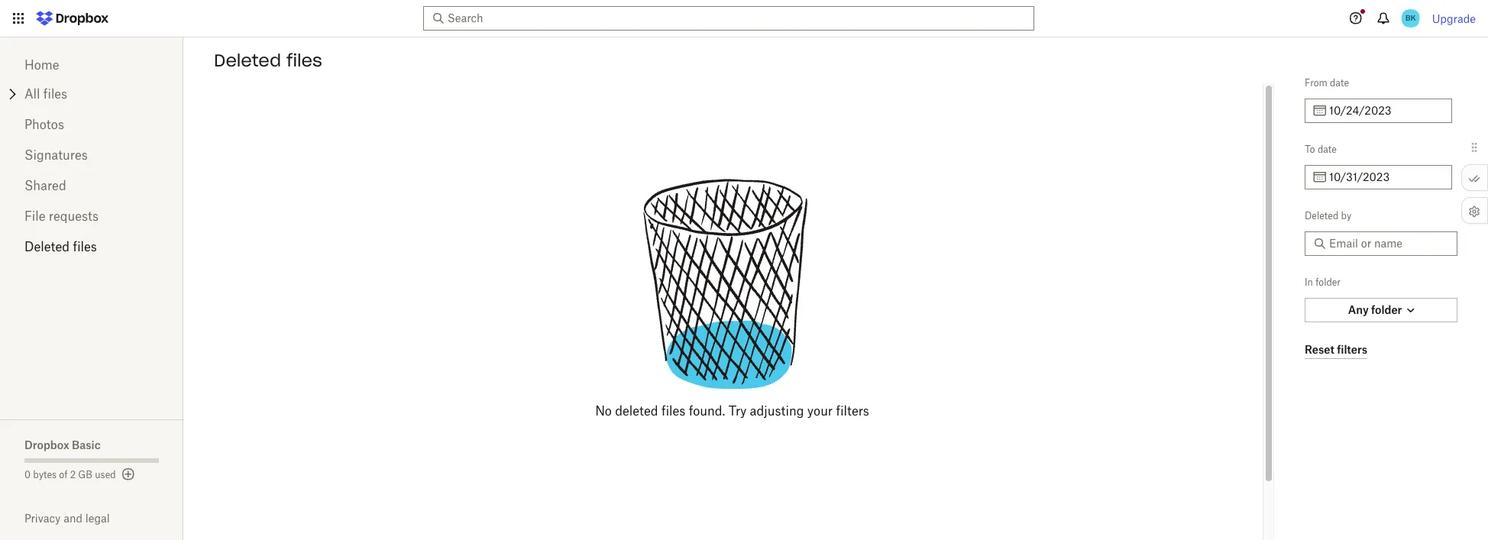 Task type: describe. For each thing, give the bounding box(es) containing it.
1 horizontal spatial deleted
[[214, 50, 281, 71]]

1 vertical spatial deleted
[[1305, 210, 1339, 222]]

no
[[595, 404, 612, 419]]

0
[[24, 469, 31, 481]]

legal
[[85, 512, 110, 525]]

all files link
[[24, 82, 183, 106]]

to date
[[1305, 144, 1337, 155]]

any folder button
[[1305, 298, 1458, 323]]

file
[[24, 209, 45, 224]]

reset filters
[[1305, 343, 1368, 356]]

2 vertical spatial deleted
[[24, 239, 70, 254]]

from date
[[1305, 77, 1350, 89]]

deleted files link
[[24, 232, 159, 262]]

of
[[59, 469, 68, 481]]

0 bytes of 2 gb used
[[24, 469, 116, 481]]

folder for in folder
[[1316, 277, 1341, 288]]

bk
[[1406, 13, 1416, 23]]

folder for any folder
[[1372, 303, 1403, 316]]

deleted files inside deleted files link
[[24, 239, 97, 254]]

to
[[1305, 144, 1316, 155]]

deleted
[[615, 404, 658, 419]]

photos
[[24, 117, 64, 132]]

your
[[808, 404, 833, 419]]

bk button
[[1399, 6, 1424, 31]]

requests
[[49, 209, 99, 224]]

try
[[729, 404, 747, 419]]

privacy
[[24, 512, 61, 525]]

photos link
[[24, 109, 159, 140]]

privacy and legal link
[[24, 512, 183, 525]]

To date text field
[[1330, 169, 1444, 186]]

upgrade
[[1433, 12, 1477, 25]]

used
[[95, 469, 116, 481]]

by
[[1342, 210, 1352, 222]]

upgrade link
[[1433, 12, 1477, 25]]

dropbox logo - go to the homepage image
[[31, 6, 114, 31]]

global header element
[[0, 0, 1489, 37]]

all
[[24, 86, 40, 102]]

and
[[64, 512, 83, 525]]

in
[[1305, 277, 1314, 288]]



Task type: vqa. For each thing, say whether or not it's contained in the screenshot.
folder corresponding to Any folder
yes



Task type: locate. For each thing, give the bounding box(es) containing it.
filters right "reset"
[[1338, 343, 1368, 356]]

adjusting
[[750, 404, 804, 419]]

folder inside button
[[1372, 303, 1403, 316]]

home
[[24, 57, 59, 73]]

0 vertical spatial date
[[1331, 77, 1350, 89]]

deleted files
[[214, 50, 322, 71], [24, 239, 97, 254]]

gb
[[78, 469, 92, 481]]

dropbox basic
[[24, 439, 101, 452]]

0 horizontal spatial deleted
[[24, 239, 70, 254]]

Deleted by text field
[[1330, 235, 1449, 252]]

0 vertical spatial deleted
[[214, 50, 281, 71]]

file requests
[[24, 209, 99, 224]]

file requests link
[[24, 201, 159, 232]]

no deleted files found. try adjusting your filters
[[595, 404, 870, 419]]

deleted by
[[1305, 210, 1352, 222]]

signatures link
[[24, 140, 159, 170]]

1 vertical spatial date
[[1318, 144, 1337, 155]]

2
[[70, 469, 76, 481]]

any
[[1349, 303, 1369, 316]]

found.
[[689, 404, 726, 419]]

home link
[[24, 50, 159, 80]]

reset
[[1305, 343, 1335, 356]]

bytes
[[33, 469, 57, 481]]

2 horizontal spatial deleted
[[1305, 210, 1339, 222]]

1 horizontal spatial folder
[[1372, 303, 1403, 316]]

0 horizontal spatial folder
[[1316, 277, 1341, 288]]

1 vertical spatial folder
[[1372, 303, 1403, 316]]

get more space image
[[119, 465, 137, 484]]

deleted
[[214, 50, 281, 71], [1305, 210, 1339, 222], [24, 239, 70, 254]]

1 vertical spatial deleted files
[[24, 239, 97, 254]]

date right from in the top of the page
[[1331, 77, 1350, 89]]

1 horizontal spatial deleted files
[[214, 50, 322, 71]]

0 vertical spatial filters
[[1338, 343, 1368, 356]]

shared
[[24, 178, 66, 193]]

folder right any
[[1372, 303, 1403, 316]]

all files
[[24, 86, 67, 102]]

filters inside button
[[1338, 343, 1368, 356]]

shared link
[[24, 170, 159, 201]]

filters
[[1338, 343, 1368, 356], [836, 404, 870, 419]]

reset filters button
[[1305, 341, 1368, 359]]

files
[[287, 50, 322, 71], [43, 86, 67, 102], [73, 239, 97, 254], [662, 404, 686, 419]]

folder right in
[[1316, 277, 1341, 288]]

0 horizontal spatial deleted files
[[24, 239, 97, 254]]

0 vertical spatial folder
[[1316, 277, 1341, 288]]

from
[[1305, 77, 1328, 89]]

folder
[[1316, 277, 1341, 288], [1372, 303, 1403, 316]]

0 horizontal spatial filters
[[836, 404, 870, 419]]

1 vertical spatial filters
[[836, 404, 870, 419]]

1 horizontal spatial filters
[[1338, 343, 1368, 356]]

date right to
[[1318, 144, 1337, 155]]

dropbox
[[24, 439, 69, 452]]

From date text field
[[1330, 102, 1444, 119]]

date
[[1331, 77, 1350, 89], [1318, 144, 1337, 155]]

date for from date
[[1331, 77, 1350, 89]]

Search text field
[[448, 10, 1006, 27]]

privacy and legal
[[24, 512, 110, 525]]

filters right your
[[836, 404, 870, 419]]

in folder
[[1305, 277, 1341, 288]]

signatures
[[24, 147, 88, 163]]

basic
[[72, 439, 101, 452]]

any folder
[[1349, 303, 1403, 316]]

date for to date
[[1318, 144, 1337, 155]]

0 vertical spatial deleted files
[[214, 50, 322, 71]]



